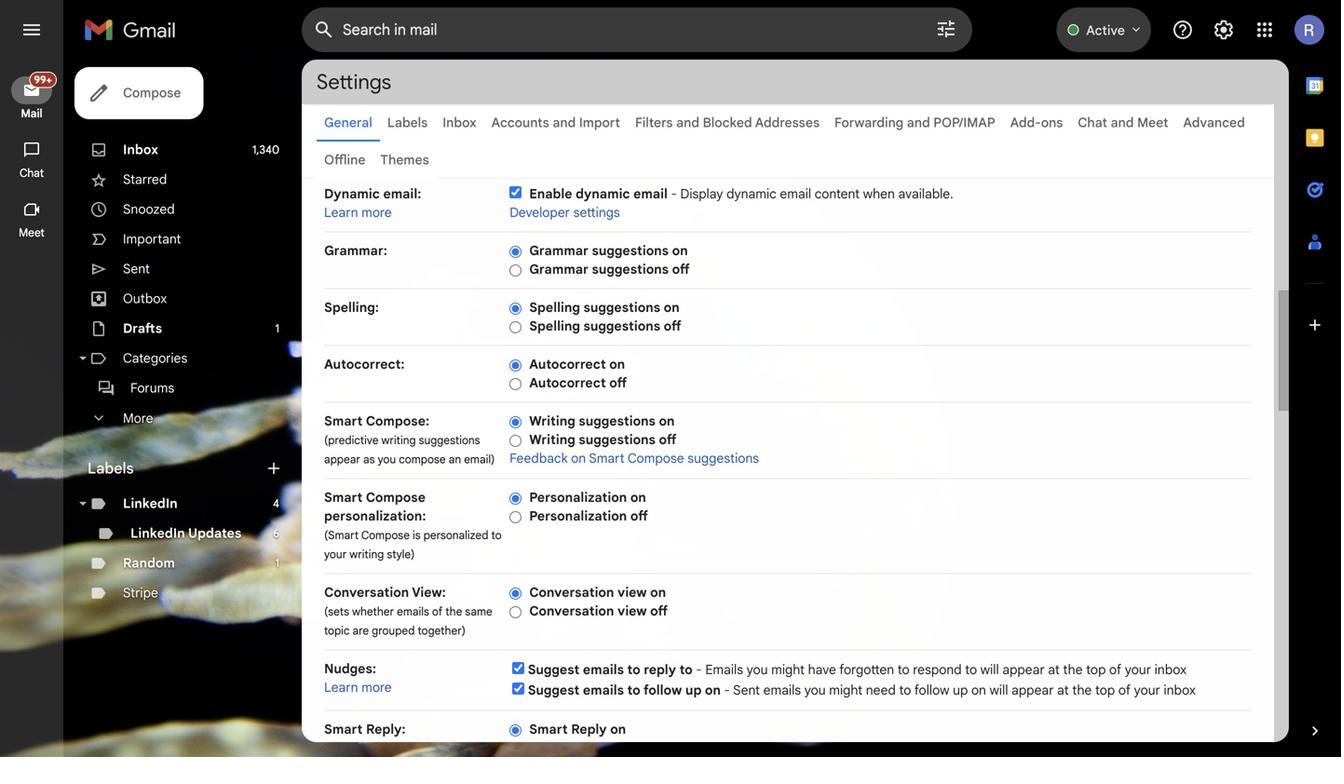 Task type: vqa. For each thing, say whether or not it's contained in the screenshot.


Task type: locate. For each thing, give the bounding box(es) containing it.
0 vertical spatial inbox link
[[443, 115, 476, 131]]

chat heading
[[0, 166, 63, 181]]

off up reply at the bottom
[[650, 603, 668, 619]]

- left emails
[[696, 662, 702, 678]]

writing down compose:
[[381, 433, 416, 447]]

settings image
[[1212, 19, 1235, 41]]

sent down emails
[[733, 682, 760, 698]]

snoozed link
[[123, 201, 175, 217]]

random link
[[123, 555, 175, 571]]

when inside the enable dynamic email - display dynamic email content when available. developer settings
[[863, 186, 895, 202]]

1 vertical spatial inbox
[[123, 142, 158, 158]]

0 vertical spatial personalization
[[529, 489, 627, 506]]

suggest emails to reply to - emails you might have forgotten to respond to will appear at the top of your inbox
[[528, 662, 1187, 678]]

writing for writing suggestions on
[[529, 413, 575, 429]]

1 vertical spatial personalization
[[529, 508, 627, 524]]

1 learn more link from the top
[[324, 204, 392, 221]]

0 vertical spatial writing
[[529, 413, 575, 429]]

spelling right spelling suggestions on radio
[[529, 299, 580, 316]]

emails left reply at the bottom
[[583, 662, 624, 678]]

- left display
[[671, 186, 677, 202]]

dynamic up the settings
[[576, 186, 630, 202]]

learn more link down nudges:
[[324, 679, 392, 696]]

follow down reply at the bottom
[[644, 682, 682, 698]]

0 vertical spatial reply
[[571, 721, 607, 738]]

0 horizontal spatial you
[[378, 453, 396, 467]]

view
[[617, 584, 647, 601], [617, 603, 647, 619]]

off
[[672, 261, 690, 278], [664, 318, 681, 334], [609, 375, 627, 391], [659, 432, 676, 448], [630, 508, 648, 524], [650, 603, 668, 619], [610, 740, 628, 756]]

suggestions for writing suggestions on
[[579, 413, 655, 429]]

-
[[671, 186, 677, 202], [696, 662, 702, 678], [724, 682, 730, 698]]

emails
[[705, 662, 743, 678]]

emails down the view:
[[397, 605, 429, 619]]

writing right writing suggestions on radio
[[529, 413, 575, 429]]

0 vertical spatial meet
[[1137, 115, 1168, 131]]

0 horizontal spatial chat
[[20, 166, 44, 180]]

off down "personalization on"
[[630, 508, 648, 524]]

2 vertical spatial of
[[1118, 682, 1131, 698]]

might left have
[[771, 662, 805, 678]]

filters and blocked addresses link
[[635, 115, 820, 131]]

2 autocorrect from the top
[[529, 375, 606, 391]]

0 vertical spatial more
[[361, 204, 392, 221]]

1 autocorrect from the top
[[529, 356, 606, 373]]

conversation
[[324, 584, 409, 601], [529, 584, 614, 601], [529, 603, 614, 619]]

grammar down developer settings link
[[529, 243, 589, 259]]

top
[[1086, 662, 1106, 678], [1095, 682, 1115, 698]]

meet heading
[[0, 225, 63, 240]]

learn more link down dynamic
[[324, 204, 392, 221]]

when right replies
[[451, 742, 479, 756]]

0 vertical spatial suggest
[[528, 662, 580, 678]]

0 horizontal spatial meet
[[19, 226, 45, 240]]

2 more from the top
[[361, 679, 392, 696]]

labels heading
[[88, 459, 264, 478]]

compose
[[123, 85, 181, 101], [628, 450, 684, 467], [366, 489, 426, 506], [361, 528, 410, 542]]

suggest for suggest emails to reply to - emails you might have forgotten to respond to will appear at the top of your inbox
[[528, 662, 580, 678]]

conversation inside conversation view: (sets whether emails of the same topic are grouped together)
[[324, 584, 409, 601]]

2 reply from the top
[[571, 740, 607, 756]]

0 vertical spatial inbox
[[1154, 662, 1187, 678]]

0 vertical spatial inbox
[[443, 115, 476, 131]]

1
[[275, 322, 279, 336], [275, 556, 279, 570]]

labels
[[387, 115, 428, 131], [88, 459, 134, 478]]

4 and from the left
[[1111, 115, 1134, 131]]

forums link
[[130, 380, 174, 396]]

spelling right spelling suggestions off option
[[529, 318, 580, 334]]

you right as
[[378, 453, 396, 467]]

0 horizontal spatial inbox
[[123, 142, 158, 158]]

at
[[1048, 662, 1060, 678], [1057, 682, 1069, 698]]

feedback on smart compose suggestions link
[[510, 450, 759, 467]]

0 vertical spatial grammar
[[529, 243, 589, 259]]

conversation up conversation view off
[[529, 584, 614, 601]]

1 vertical spatial will
[[990, 682, 1008, 698]]

1 for random
[[275, 556, 279, 570]]

settings
[[573, 204, 620, 221]]

view down conversation view on
[[617, 603, 647, 619]]

writing inside smart compose: (predictive writing suggestions appear as you compose an email)
[[381, 433, 416, 447]]

1 vertical spatial when
[[451, 742, 479, 756]]

addresses
[[755, 115, 820, 131]]

suggestions for spelling suggestions off
[[583, 318, 660, 334]]

smart inside the smart compose personalization: (smart compose is personalized to your writing style)
[[324, 489, 363, 506]]

and left import
[[553, 115, 576, 131]]

to
[[491, 528, 502, 542], [627, 662, 640, 678], [679, 662, 693, 678], [897, 662, 910, 678], [965, 662, 977, 678], [627, 682, 640, 698], [899, 682, 911, 698]]

learn more link
[[324, 204, 392, 221], [324, 679, 392, 696]]

you for as
[[378, 453, 396, 467]]

1 vertical spatial learn
[[324, 679, 358, 696]]

reply for on
[[571, 721, 607, 738]]

might down suggest emails to reply to - emails you might have forgotten to respond to will appear at the top of your inbox at the bottom
[[829, 682, 862, 698]]

outbox
[[123, 291, 167, 307]]

add-
[[1010, 115, 1041, 131]]

1 vertical spatial writing
[[529, 432, 575, 448]]

spelling suggestions on
[[529, 299, 680, 316]]

1 vertical spatial of
[[1109, 662, 1121, 678]]

chat inside tab list
[[1078, 115, 1107, 131]]

view for off
[[617, 603, 647, 619]]

smart up personalization: at left
[[324, 489, 363, 506]]

labels up linkedin link
[[88, 459, 134, 478]]

Spelling suggestions on radio
[[510, 302, 522, 316]]

conversation view: (sets whether emails of the same topic are grouped together)
[[324, 584, 492, 638]]

off down grammar suggestions on at the top of the page
[[672, 261, 690, 278]]

smart compose: (predictive writing suggestions appear as you compose an email)
[[324, 413, 495, 467]]

to right the personalized at the left bottom of the page
[[491, 528, 502, 542]]

1 horizontal spatial -
[[696, 662, 702, 678]]

chat and meet link
[[1078, 115, 1168, 131]]

1 and from the left
[[553, 115, 576, 131]]

smart up (predictive
[[324, 413, 363, 429]]

autocorrect:
[[324, 356, 405, 373]]

1 horizontal spatial dynamic
[[726, 186, 777, 202]]

Writing suggestions off radio
[[510, 434, 522, 448]]

Personalization off radio
[[510, 510, 522, 524]]

learn down nudges:
[[324, 679, 358, 696]]

conversation up whether
[[324, 584, 409, 601]]

2 suggest from the top
[[528, 682, 580, 698]]

1 horizontal spatial labels
[[387, 115, 428, 131]]

1 horizontal spatial up
[[953, 682, 968, 698]]

1 vertical spatial chat
[[20, 166, 44, 180]]

0 vertical spatial learn more link
[[324, 204, 392, 221]]

inbox
[[443, 115, 476, 131], [123, 142, 158, 158]]

dynamic
[[576, 186, 630, 202], [726, 186, 777, 202]]

view:
[[412, 584, 446, 601]]

dynamic right display
[[726, 186, 777, 202]]

1 up from the left
[[685, 682, 702, 698]]

you right emails
[[746, 662, 768, 678]]

need
[[866, 682, 896, 698]]

2 vertical spatial appear
[[1011, 682, 1054, 698]]

smart up (show
[[324, 721, 363, 738]]

more
[[123, 410, 153, 426]]

2 vertical spatial -
[[724, 682, 730, 698]]

follow down the respond
[[914, 682, 949, 698]]

None checkbox
[[512, 662, 524, 674]]

0 vertical spatial labels
[[387, 115, 428, 131]]

1 vertical spatial writing
[[350, 548, 384, 562]]

conversation for conversation view on
[[529, 584, 614, 601]]

off for grammar suggestions on
[[672, 261, 690, 278]]

1 more from the top
[[361, 204, 392, 221]]

1 vertical spatial -
[[696, 662, 702, 678]]

2 spelling from the top
[[529, 318, 580, 334]]

1 vertical spatial labels
[[88, 459, 134, 478]]

autocorrect for autocorrect off
[[529, 375, 606, 391]]

personalization down "personalization on"
[[529, 508, 627, 524]]

1 vertical spatial you
[[746, 662, 768, 678]]

forwarding and pop/imap
[[834, 115, 995, 131]]

compose up personalization: at left
[[366, 489, 426, 506]]

inbox for inbox link within tab list
[[443, 115, 476, 131]]

grammar suggestions off
[[529, 261, 690, 278]]

writing for writing suggestions off
[[529, 432, 575, 448]]

0 horizontal spatial dynamic
[[576, 186, 630, 202]]

follow
[[644, 682, 682, 698], [914, 682, 949, 698]]

navigation containing mail
[[0, 60, 65, 757]]

labels inside tab list
[[387, 115, 428, 131]]

1 horizontal spatial chat
[[1078, 115, 1107, 131]]

inbox link up 'starred' link
[[123, 142, 158, 158]]

smart for smart reply on
[[529, 721, 568, 738]]

labels up themes
[[387, 115, 428, 131]]

2 grammar from the top
[[529, 261, 589, 278]]

Autocorrect off radio
[[510, 377, 522, 391]]

Grammar suggestions on radio
[[510, 245, 522, 259]]

Writing suggestions on radio
[[510, 415, 522, 429]]

you down have
[[804, 682, 826, 698]]

0 vertical spatial appear
[[324, 453, 360, 467]]

1 vertical spatial more
[[361, 679, 392, 696]]

0 vertical spatial -
[[671, 186, 677, 202]]

1 horizontal spatial inbox link
[[443, 115, 476, 131]]

and left 'pop/imap'
[[907, 115, 930, 131]]

3 and from the left
[[907, 115, 930, 131]]

1 vertical spatial view
[[617, 603, 647, 619]]

reply down smart reply on
[[571, 740, 607, 756]]

suggest for suggest emails to follow up on - sent emails you might need to follow up on will appear at the top of your inbox
[[528, 682, 580, 698]]

2 up from the left
[[953, 682, 968, 698]]

0 vertical spatial you
[[378, 453, 396, 467]]

1 horizontal spatial inbox
[[443, 115, 476, 131]]

to right reply at the bottom
[[679, 662, 693, 678]]

2 learn more link from the top
[[324, 679, 392, 696]]

99+ link
[[11, 72, 57, 104]]

personalized
[[423, 528, 488, 542]]

1 vertical spatial top
[[1095, 682, 1115, 698]]

content
[[815, 186, 860, 202]]

off down "spelling suggestions on"
[[664, 318, 681, 334]]

gmail image
[[84, 11, 185, 48]]

email left content
[[780, 186, 811, 202]]

0 horizontal spatial email
[[633, 186, 668, 202]]

1 horizontal spatial meet
[[1137, 115, 1168, 131]]

0 vertical spatial autocorrect
[[529, 356, 606, 373]]

learn more link for more
[[324, 679, 392, 696]]

smart right smart reply on radio
[[529, 721, 568, 738]]

2 personalization from the top
[[529, 508, 627, 524]]

0 horizontal spatial up
[[685, 682, 702, 698]]

0 vertical spatial linkedin
[[123, 495, 178, 512]]

- inside the enable dynamic email - display dynamic email content when available. developer settings
[[671, 186, 677, 202]]

0 horizontal spatial labels
[[88, 459, 134, 478]]

drafts
[[123, 320, 162, 337]]

spelling for spelling suggestions on
[[529, 299, 580, 316]]

linkedin for linkedin updates
[[130, 525, 185, 542]]

search in mail image
[[307, 13, 341, 47]]

inbox right labels link
[[443, 115, 476, 131]]

suggestions for grammar suggestions off
[[592, 261, 669, 278]]

an
[[449, 453, 461, 467]]

inbox link right labels link
[[443, 115, 476, 131]]

1 horizontal spatial sent
[[733, 682, 760, 698]]

0 horizontal spatial follow
[[644, 682, 682, 698]]

smart inside smart reply: (show suggested replies when
[[324, 721, 363, 738]]

0 horizontal spatial sent
[[123, 261, 150, 277]]

1 1 from the top
[[275, 322, 279, 336]]

conversation down conversation view on
[[529, 603, 614, 619]]

accounts and import link
[[491, 115, 620, 131]]

drafts link
[[123, 320, 162, 337]]

settings
[[317, 69, 391, 95]]

chat right ons
[[1078, 115, 1107, 131]]

0 horizontal spatial -
[[671, 186, 677, 202]]

1 vertical spatial autocorrect
[[529, 375, 606, 391]]

meet left advanced
[[1137, 115, 1168, 131]]

suggestions for writing suggestions off
[[579, 432, 655, 448]]

accounts
[[491, 115, 549, 131]]

appear inside smart compose: (predictive writing suggestions appear as you compose an email)
[[324, 453, 360, 467]]

2 vertical spatial you
[[804, 682, 826, 698]]

1 suggest from the top
[[528, 662, 580, 678]]

when right content
[[863, 186, 895, 202]]

1 horizontal spatial might
[[829, 682, 862, 698]]

navigation
[[0, 60, 65, 757]]

0 vertical spatial writing
[[381, 433, 416, 447]]

1 vertical spatial spelling
[[529, 318, 580, 334]]

compose down writing suggestions off
[[628, 450, 684, 467]]

as
[[363, 453, 375, 467]]

meet down chat heading at left
[[19, 226, 45, 240]]

outbox link
[[123, 291, 167, 307]]

linkedin down linkedin link
[[130, 525, 185, 542]]

same
[[465, 605, 492, 619]]

2 follow from the left
[[914, 682, 949, 698]]

None checkbox
[[510, 186, 522, 198], [512, 683, 524, 695], [510, 186, 522, 198], [512, 683, 524, 695]]

1 horizontal spatial when
[[863, 186, 895, 202]]

2 view from the top
[[617, 603, 647, 619]]

inbox up 'starred' link
[[123, 142, 158, 158]]

1 personalization from the top
[[529, 489, 627, 506]]

snoozed
[[123, 201, 175, 217]]

chat down mail heading
[[20, 166, 44, 180]]

1 vertical spatial inbox link
[[123, 142, 158, 158]]

writing
[[381, 433, 416, 447], [350, 548, 384, 562]]

grammar right grammar suggestions off option
[[529, 261, 589, 278]]

offline
[[324, 152, 365, 168]]

emails
[[397, 605, 429, 619], [583, 662, 624, 678], [583, 682, 624, 698], [763, 682, 801, 698]]

to left the respond
[[897, 662, 910, 678]]

0 vertical spatial your
[[324, 548, 347, 562]]

1 spelling from the top
[[529, 299, 580, 316]]

smart right smart reply off "option"
[[529, 740, 568, 756]]

0 vertical spatial might
[[771, 662, 805, 678]]

you inside smart compose: (predictive writing suggestions appear as you compose an email)
[[378, 453, 396, 467]]

writing up the feedback
[[529, 432, 575, 448]]

1 vertical spatial suggest
[[528, 682, 580, 698]]

0 vertical spatial sent
[[123, 261, 150, 277]]

dynamic
[[324, 186, 380, 202]]

(show
[[324, 742, 356, 756]]

to right the respond
[[965, 662, 977, 678]]

and right ons
[[1111, 115, 1134, 131]]

sent up outbox link
[[123, 261, 150, 277]]

1 vertical spatial grammar
[[529, 261, 589, 278]]

0 vertical spatial spelling
[[529, 299, 580, 316]]

smart
[[324, 413, 363, 429], [589, 450, 625, 467], [324, 489, 363, 506], [324, 721, 363, 738], [529, 721, 568, 738], [529, 740, 568, 756]]

1 horizontal spatial follow
[[914, 682, 949, 698]]

might
[[771, 662, 805, 678], [829, 682, 862, 698]]

1 vertical spatial at
[[1057, 682, 1069, 698]]

suggested
[[359, 742, 412, 756]]

Grammar suggestions off radio
[[510, 263, 522, 277]]

1 writing from the top
[[529, 413, 575, 429]]

smart for smart compose: (predictive writing suggestions appear as you compose an email)
[[324, 413, 363, 429]]

compose down gmail image
[[123, 85, 181, 101]]

autocorrect up "autocorrect off"
[[529, 356, 606, 373]]

chat inside chat heading
[[20, 166, 44, 180]]

- down emails
[[724, 682, 730, 698]]

personalization up personalization off
[[529, 489, 627, 506]]

more inside the dynamic email: learn more
[[361, 204, 392, 221]]

smart for smart compose personalization: (smart compose is personalized to your writing style)
[[324, 489, 363, 506]]

0 vertical spatial 1
[[275, 322, 279, 336]]

chat for chat
[[20, 166, 44, 180]]

1 vertical spatial 1
[[275, 556, 279, 570]]

email left display
[[633, 186, 668, 202]]

0 vertical spatial learn
[[324, 204, 358, 221]]

chat for chat and meet
[[1078, 115, 1107, 131]]

inbox inside tab list
[[443, 115, 476, 131]]

1 reply from the top
[[571, 721, 607, 738]]

grammar for grammar suggestions off
[[529, 261, 589, 278]]

linkedin down labels heading
[[123, 495, 178, 512]]

conversation for conversation view: (sets whether emails of the same topic are grouped together)
[[324, 584, 409, 601]]

0 horizontal spatial tab list
[[302, 104, 1274, 179]]

and for accounts
[[553, 115, 576, 131]]

labels link
[[387, 115, 428, 131]]

2 horizontal spatial -
[[724, 682, 730, 698]]

updates
[[188, 525, 241, 542]]

1 vertical spatial learn more link
[[324, 679, 392, 696]]

smart reply: (show suggested replies when
[[324, 721, 479, 757]]

emails up smart reply on
[[583, 682, 624, 698]]

2 1 from the top
[[275, 556, 279, 570]]

learn down dynamic
[[324, 204, 358, 221]]

1 view from the top
[[617, 584, 647, 601]]

and for chat
[[1111, 115, 1134, 131]]

autocorrect
[[529, 356, 606, 373], [529, 375, 606, 391]]

0 horizontal spatial might
[[771, 662, 805, 678]]

1 email from the left
[[633, 186, 668, 202]]

view for on
[[617, 584, 647, 601]]

and
[[553, 115, 576, 131], [676, 115, 699, 131], [907, 115, 930, 131], [1111, 115, 1134, 131]]

1 horizontal spatial email
[[780, 186, 811, 202]]

smart inside smart compose: (predictive writing suggestions appear as you compose an email)
[[324, 413, 363, 429]]

1 vertical spatial meet
[[19, 226, 45, 240]]

personalization
[[529, 489, 627, 506], [529, 508, 627, 524]]

linkedin for linkedin link
[[123, 495, 178, 512]]

writing down (smart
[[350, 548, 384, 562]]

0 vertical spatial of
[[432, 605, 443, 619]]

reply up the smart reply off
[[571, 721, 607, 738]]

1 vertical spatial reply
[[571, 740, 607, 756]]

0 vertical spatial view
[[617, 584, 647, 601]]

1 horizontal spatial you
[[746, 662, 768, 678]]

off for smart reply on
[[610, 740, 628, 756]]

more down dynamic
[[361, 204, 392, 221]]

sent link
[[123, 261, 150, 277]]

compose button
[[75, 67, 203, 119]]

0 vertical spatial the
[[445, 605, 462, 619]]

1 learn from the top
[[324, 204, 358, 221]]

2 and from the left
[[676, 115, 699, 131]]

and right filters
[[676, 115, 699, 131]]

your
[[324, 548, 347, 562], [1125, 662, 1151, 678], [1134, 682, 1160, 698]]

learn inside the dynamic email: learn more
[[324, 204, 358, 221]]

2 learn from the top
[[324, 679, 358, 696]]

more down nudges:
[[361, 679, 392, 696]]

2 horizontal spatial you
[[804, 682, 826, 698]]

0 horizontal spatial when
[[451, 742, 479, 756]]

developer
[[510, 204, 570, 221]]

tab list
[[1289, 60, 1341, 690], [302, 104, 1274, 179]]

Spelling suggestions off radio
[[510, 320, 522, 334]]

2 writing from the top
[[529, 432, 575, 448]]

general link
[[324, 115, 372, 131]]

off down smart reply on
[[610, 740, 628, 756]]

off up feedback on smart compose suggestions 'link'
[[659, 432, 676, 448]]

0 vertical spatial chat
[[1078, 115, 1107, 131]]

view up conversation view off
[[617, 584, 647, 601]]

email)
[[464, 453, 495, 467]]

inbox
[[1154, 662, 1187, 678], [1164, 682, 1196, 698]]

writing
[[529, 413, 575, 429], [529, 432, 575, 448]]

1 vertical spatial linkedin
[[130, 525, 185, 542]]

inbox for left inbox link
[[123, 142, 158, 158]]

1 grammar from the top
[[529, 243, 589, 259]]

smart for smart reply off
[[529, 740, 568, 756]]

autocorrect down autocorrect on
[[529, 375, 606, 391]]



Task type: describe. For each thing, give the bounding box(es) containing it.
grammar:
[[324, 243, 387, 259]]

suggestions inside smart compose: (predictive writing suggestions appear as you compose an email)
[[419, 433, 480, 447]]

0 vertical spatial top
[[1086, 662, 1106, 678]]

feedback on smart compose suggestions
[[510, 450, 759, 467]]

advanced search options image
[[928, 10, 965, 47]]

emails down suggest emails to reply to - emails you might have forgotten to respond to will appear at the top of your inbox at the bottom
[[763, 682, 801, 698]]

conversation for conversation view off
[[529, 603, 614, 619]]

and for forwarding
[[907, 115, 930, 131]]

filters
[[635, 115, 673, 131]]

off for writing suggestions on
[[659, 432, 676, 448]]

themes link
[[380, 152, 429, 168]]

personalization off
[[529, 508, 648, 524]]

1 vertical spatial might
[[829, 682, 862, 698]]

themes
[[380, 152, 429, 168]]

learn more link for learn
[[324, 204, 392, 221]]

import
[[579, 115, 620, 131]]

spelling:
[[324, 299, 379, 316]]

Smart Reply on radio
[[510, 723, 522, 737]]

autocorrect on
[[529, 356, 625, 373]]

compose down personalization: at left
[[361, 528, 410, 542]]

enable
[[529, 186, 572, 202]]

personalization:
[[324, 508, 426, 524]]

when inside smart reply: (show suggested replies when
[[451, 742, 479, 756]]

important link
[[123, 231, 181, 247]]

meet inside heading
[[19, 226, 45, 240]]

2 vertical spatial your
[[1134, 682, 1160, 698]]

compose:
[[366, 413, 429, 429]]

1 follow from the left
[[644, 682, 682, 698]]

Smart Reply off radio
[[510, 742, 522, 756]]

1 dynamic from the left
[[576, 186, 630, 202]]

have
[[808, 662, 836, 678]]

1 vertical spatial your
[[1125, 662, 1151, 678]]

labels for labels link
[[387, 115, 428, 131]]

conversation view on
[[529, 584, 666, 601]]

offline link
[[324, 152, 365, 168]]

the inside conversation view: (sets whether emails of the same topic are grouped together)
[[445, 605, 462, 619]]

developer settings link
[[510, 204, 620, 221]]

off up writing suggestions on
[[609, 375, 627, 391]]

of inside conversation view: (sets whether emails of the same topic are grouped together)
[[432, 605, 443, 619]]

reply
[[644, 662, 676, 678]]

smart for smart reply: (show suggested replies when
[[324, 721, 363, 738]]

to inside the smart compose personalization: (smart compose is personalized to your writing style)
[[491, 528, 502, 542]]

linkedin link
[[123, 495, 178, 512]]

1 vertical spatial sent
[[733, 682, 760, 698]]

advanced link
[[1183, 115, 1245, 131]]

Search in mail text field
[[343, 20, 883, 39]]

your inside the smart compose personalization: (smart compose is personalized to your writing style)
[[324, 548, 347, 562]]

ons
[[1041, 115, 1063, 131]]

to left reply at the bottom
[[627, 662, 640, 678]]

1 horizontal spatial tab list
[[1289, 60, 1341, 690]]

suggest emails to follow up on - sent emails you might need to follow up on will appear at the top of your inbox
[[528, 682, 1196, 698]]

blocked
[[703, 115, 752, 131]]

compose inside button
[[123, 85, 181, 101]]

topic
[[324, 624, 350, 638]]

style)
[[387, 548, 415, 562]]

to up the smart reply off
[[627, 682, 640, 698]]

tab list containing general
[[302, 104, 1274, 179]]

0 vertical spatial at
[[1048, 662, 1060, 678]]

off for spelling suggestions on
[[664, 318, 681, 334]]

2 email from the left
[[780, 186, 811, 202]]

are
[[352, 624, 369, 638]]

smart reply on
[[529, 721, 626, 738]]

mail heading
[[0, 106, 63, 121]]

support image
[[1172, 19, 1194, 41]]

feedback
[[510, 450, 568, 467]]

99+
[[34, 74, 52, 86]]

forgotten
[[839, 662, 894, 678]]

reply for off
[[571, 740, 607, 756]]

email:
[[383, 186, 421, 202]]

forums
[[130, 380, 174, 396]]

0 vertical spatial will
[[980, 662, 999, 678]]

categories link
[[123, 350, 187, 366]]

mail
[[21, 107, 42, 121]]

smart compose personalization: (smart compose is personalized to your writing style)
[[324, 489, 502, 562]]

Conversation view off radio
[[510, 605, 522, 619]]

add-ons
[[1010, 115, 1063, 131]]

Personalization on radio
[[510, 492, 522, 506]]

starred
[[123, 171, 167, 188]]

grammar suggestions on
[[529, 243, 688, 259]]

learn inside nudges: learn more
[[324, 679, 358, 696]]

starred link
[[123, 171, 167, 188]]

2 dynamic from the left
[[726, 186, 777, 202]]

reply:
[[366, 721, 406, 738]]

general
[[324, 115, 372, 131]]

1 for drafts
[[275, 322, 279, 336]]

more button
[[75, 403, 291, 433]]

stripe
[[123, 585, 158, 601]]

off for conversation view on
[[650, 603, 668, 619]]

filters and blocked addresses
[[635, 115, 820, 131]]

grammar for grammar suggestions on
[[529, 243, 589, 259]]

1 vertical spatial the
[[1063, 662, 1083, 678]]

advanced
[[1183, 115, 1245, 131]]

together)
[[418, 624, 466, 638]]

main menu image
[[20, 19, 43, 41]]

nudges: learn more
[[324, 661, 392, 696]]

1 vertical spatial inbox
[[1164, 682, 1196, 698]]

personalization for personalization off
[[529, 508, 627, 524]]

random
[[123, 555, 175, 571]]

accounts and import
[[491, 115, 620, 131]]

writing suggestions on
[[529, 413, 675, 429]]

whether
[[352, 605, 394, 619]]

spelling for spelling suggestions off
[[529, 318, 580, 334]]

grouped
[[372, 624, 415, 638]]

(sets
[[324, 605, 349, 619]]

forwarding
[[834, 115, 904, 131]]

2 vertical spatial the
[[1072, 682, 1092, 698]]

(predictive
[[324, 433, 379, 447]]

personalization for personalization on
[[529, 489, 627, 506]]

writing inside the smart compose personalization: (smart compose is personalized to your writing style)
[[350, 548, 384, 562]]

suggestions for spelling suggestions on
[[583, 299, 660, 316]]

personalization on
[[529, 489, 646, 506]]

Conversation view on radio
[[510, 587, 522, 600]]

to right need
[[899, 682, 911, 698]]

0 horizontal spatial inbox link
[[123, 142, 158, 158]]

available.
[[898, 186, 953, 202]]

labels for labels heading
[[88, 459, 134, 478]]

pop/imap
[[933, 115, 995, 131]]

forwarding and pop/imap link
[[834, 115, 995, 131]]

and for filters
[[676, 115, 699, 131]]

categories
[[123, 350, 187, 366]]

inbox link inside tab list
[[443, 115, 476, 131]]

conversation view off
[[529, 603, 668, 619]]

display
[[680, 186, 723, 202]]

you for emails
[[746, 662, 768, 678]]

1 vertical spatial appear
[[1002, 662, 1045, 678]]

6
[[273, 527, 279, 541]]

Autocorrect on radio
[[510, 358, 522, 372]]

autocorrect for autocorrect on
[[529, 356, 606, 373]]

important
[[123, 231, 181, 247]]

(smart
[[324, 528, 359, 542]]

more inside nudges: learn more
[[361, 679, 392, 696]]

meet inside tab list
[[1137, 115, 1168, 131]]

suggestions for grammar suggestions on
[[592, 243, 669, 259]]

Search in mail search field
[[302, 7, 972, 52]]

add-ons link
[[1010, 115, 1063, 131]]

1,340
[[252, 143, 279, 157]]

emails inside conversation view: (sets whether emails of the same topic are grouped together)
[[397, 605, 429, 619]]

4
[[273, 497, 279, 511]]

linkedin updates link
[[130, 525, 241, 542]]

smart down writing suggestions off
[[589, 450, 625, 467]]



